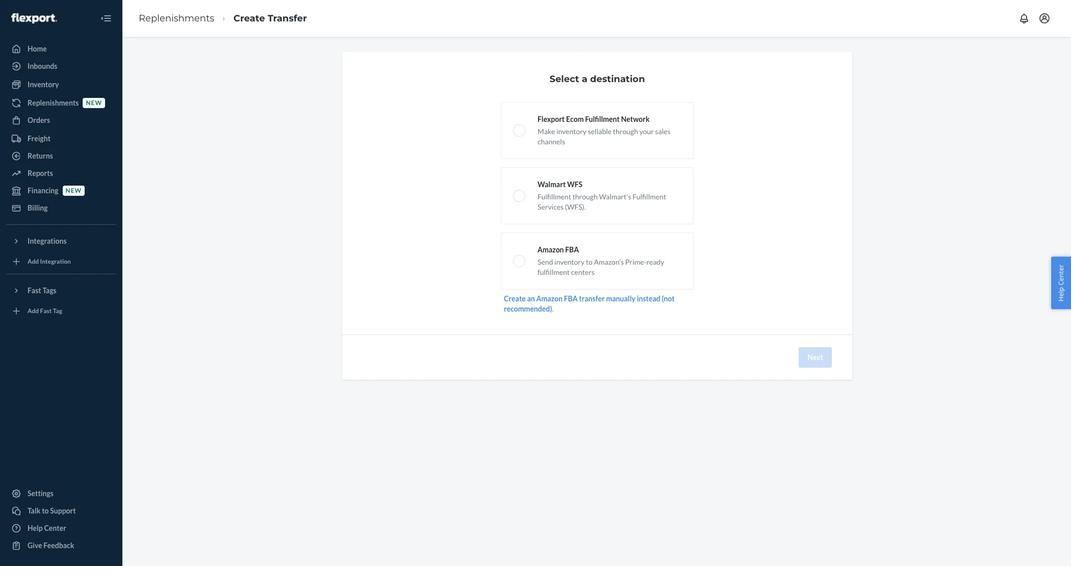 Task type: locate. For each thing, give the bounding box(es) containing it.
1 horizontal spatial new
[[86, 99, 102, 107]]

0 horizontal spatial new
[[66, 187, 82, 195]]

give
[[28, 541, 42, 550]]

0 vertical spatial fast
[[28, 286, 41, 295]]

ecom
[[566, 115, 584, 123]]

fulfillment for sellable
[[585, 115, 620, 123]]

create an amazon fba transfer manually instead (not recommended)
[[504, 294, 675, 313]]

home link
[[6, 41, 116, 57]]

0 vertical spatial help
[[1057, 287, 1066, 302]]

financing
[[28, 186, 58, 195]]

sales
[[655, 127, 671, 136]]

billing
[[28, 204, 48, 212]]

new
[[86, 99, 102, 107], [66, 187, 82, 195]]

1 vertical spatial amazon
[[536, 294, 563, 303]]

add down fast tags
[[28, 307, 39, 315]]

recommended)
[[504, 305, 552, 313]]

1 horizontal spatial help center
[[1057, 265, 1066, 302]]

0 vertical spatial amazon
[[538, 245, 564, 254]]

0 vertical spatial add
[[28, 258, 39, 265]]

0 vertical spatial fba
[[565, 245, 579, 254]]

inventory down the ecom
[[556, 127, 587, 136]]

1 vertical spatial fast
[[40, 307, 52, 315]]

1 vertical spatial create
[[504, 294, 526, 303]]

0 horizontal spatial to
[[42, 506, 49, 515]]

1 horizontal spatial center
[[1057, 265, 1066, 285]]

0 vertical spatial inventory
[[556, 127, 587, 136]]

1 vertical spatial add
[[28, 307, 39, 315]]

wfs
[[567, 180, 583, 189]]

0 horizontal spatial center
[[44, 524, 66, 533]]

1 vertical spatial fba
[[564, 294, 578, 303]]

fulfillment up sellable
[[585, 115, 620, 123]]

0 vertical spatial replenishments
[[139, 13, 214, 24]]

fba
[[565, 245, 579, 254], [564, 294, 578, 303]]

fulfillment right walmart's
[[633, 192, 666, 201]]

1 vertical spatial to
[[42, 506, 49, 515]]

inventory inside amazon fba send inventory to amazon's prime-ready fulfillment centers
[[554, 258, 585, 266]]

freight
[[28, 134, 51, 143]]

through down the network
[[613, 127, 638, 136]]

fba left transfer
[[564, 294, 578, 303]]

walmart wfs fulfillment through walmart's fulfillment services (wfs).
[[538, 180, 666, 211]]

fast
[[28, 286, 41, 295], [40, 307, 52, 315]]

fba up centers
[[565, 245, 579, 254]]

1 horizontal spatial through
[[613, 127, 638, 136]]

through inside walmart wfs fulfillment through walmart's fulfillment services (wfs).
[[573, 192, 598, 201]]

talk to support
[[28, 506, 76, 515]]

0 vertical spatial through
[[613, 127, 638, 136]]

to up centers
[[586, 258, 593, 266]]

amazon
[[538, 245, 564, 254], [536, 294, 563, 303]]

add fast tag link
[[6, 303, 116, 319]]

1 vertical spatial help
[[28, 524, 43, 533]]

through up (wfs).
[[573, 192, 598, 201]]

create left transfer
[[233, 13, 265, 24]]

new up orders link
[[86, 99, 102, 107]]

0 horizontal spatial replenishments
[[28, 98, 79, 107]]

0 horizontal spatial fulfillment
[[538, 192, 571, 201]]

new down reports link at the top left
[[66, 187, 82, 195]]

fast inside fast tags dropdown button
[[28, 286, 41, 295]]

add for add integration
[[28, 258, 39, 265]]

replenishments link
[[139, 13, 214, 24]]

inventory inside "flexport ecom fulfillment network make inventory sellable through your sales channels"
[[556, 127, 587, 136]]

fba inside amazon fba send inventory to amazon's prime-ready fulfillment centers
[[565, 245, 579, 254]]

1 vertical spatial help center
[[28, 524, 66, 533]]

a
[[582, 73, 588, 85]]

1 horizontal spatial replenishments
[[139, 13, 214, 24]]

center
[[1057, 265, 1066, 285], [44, 524, 66, 533]]

create left an
[[504, 294, 526, 303]]

0 vertical spatial to
[[586, 258, 593, 266]]

1 add from the top
[[28, 258, 39, 265]]

fulfillment up services
[[538, 192, 571, 201]]

fulfillment inside "flexport ecom fulfillment network make inventory sellable through your sales channels"
[[585, 115, 620, 123]]

inventory up centers
[[554, 258, 585, 266]]

billing link
[[6, 200, 116, 216]]

add inside "add integration" link
[[28, 258, 39, 265]]

through
[[613, 127, 638, 136], [573, 192, 598, 201]]

0 vertical spatial new
[[86, 99, 102, 107]]

transfer
[[268, 13, 307, 24]]

channels
[[538, 137, 565, 146]]

flexport ecom fulfillment network make inventory sellable through your sales channels
[[538, 115, 671, 146]]

home
[[28, 44, 47, 53]]

0 vertical spatial center
[[1057, 265, 1066, 285]]

inventory
[[28, 80, 59, 89]]

returns link
[[6, 148, 116, 164]]

1 vertical spatial inventory
[[554, 258, 585, 266]]

make
[[538, 127, 555, 136]]

replenishments inside breadcrumbs navigation
[[139, 13, 214, 24]]

1 vertical spatial new
[[66, 187, 82, 195]]

help center
[[1057, 265, 1066, 302], [28, 524, 66, 533]]

fulfillment
[[585, 115, 620, 123], [538, 192, 571, 201], [633, 192, 666, 201]]

amazon up send
[[538, 245, 564, 254]]

add left integration
[[28, 258, 39, 265]]

create inside breadcrumbs navigation
[[233, 13, 265, 24]]

inbounds
[[28, 62, 57, 70]]

orders link
[[6, 112, 116, 129]]

flexport logo image
[[11, 13, 57, 23]]

0 vertical spatial create
[[233, 13, 265, 24]]

2 add from the top
[[28, 307, 39, 315]]

fast left tags
[[28, 286, 41, 295]]

help center inside button
[[1057, 265, 1066, 302]]

freight link
[[6, 131, 116, 147]]

create for create transfer
[[233, 13, 265, 24]]

create an amazon fba transfer manually instead (not recommended) link
[[504, 294, 675, 313]]

create inside create an amazon fba transfer manually instead (not recommended)
[[504, 294, 526, 303]]

inventory
[[556, 127, 587, 136], [554, 258, 585, 266]]

1 horizontal spatial to
[[586, 258, 593, 266]]

1 horizontal spatial fulfillment
[[585, 115, 620, 123]]

0 horizontal spatial create
[[233, 13, 265, 24]]

returns
[[28, 151, 53, 160]]

1 vertical spatial replenishments
[[28, 98, 79, 107]]

add inside add fast tag link
[[28, 307, 39, 315]]

help
[[1057, 287, 1066, 302], [28, 524, 43, 533]]

to
[[586, 258, 593, 266], [42, 506, 49, 515]]

(not
[[662, 294, 675, 303]]

select
[[550, 73, 579, 85]]

new for replenishments
[[86, 99, 102, 107]]

1 horizontal spatial help
[[1057, 287, 1066, 302]]

amazon up .
[[536, 294, 563, 303]]

0 vertical spatial help center
[[1057, 265, 1066, 302]]

add
[[28, 258, 39, 265], [28, 307, 39, 315]]

fulfillment
[[538, 268, 570, 276]]

to right talk
[[42, 506, 49, 515]]

create
[[233, 13, 265, 24], [504, 294, 526, 303]]

reports link
[[6, 165, 116, 182]]

walmart
[[538, 180, 566, 189]]

settings link
[[6, 486, 116, 502]]

replenishments
[[139, 13, 214, 24], [28, 98, 79, 107]]

1 horizontal spatial create
[[504, 294, 526, 303]]

1 vertical spatial center
[[44, 524, 66, 533]]

fast left tag
[[40, 307, 52, 315]]

0 horizontal spatial help
[[28, 524, 43, 533]]

1 vertical spatial through
[[573, 192, 598, 201]]

add fast tag
[[28, 307, 62, 315]]

0 horizontal spatial through
[[573, 192, 598, 201]]



Task type: vqa. For each thing, say whether or not it's contained in the screenshot.
Help Center inside the 'button'
yes



Task type: describe. For each thing, give the bounding box(es) containing it.
inventory link
[[6, 77, 116, 93]]

network
[[621, 115, 650, 123]]

destination
[[590, 73, 645, 85]]

help inside button
[[1057, 287, 1066, 302]]

next button
[[799, 347, 832, 368]]

centers
[[571, 268, 595, 276]]

sellable
[[588, 127, 612, 136]]

prime-
[[625, 258, 646, 266]]

help center link
[[6, 520, 116, 537]]

talk
[[28, 506, 41, 515]]

amazon inside create an amazon fba transfer manually instead (not recommended)
[[536, 294, 563, 303]]

an
[[527, 294, 535, 303]]

select a destination
[[550, 73, 645, 85]]

send
[[538, 258, 553, 266]]

create transfer
[[233, 13, 307, 24]]

talk to support button
[[6, 503, 116, 519]]

fulfillment for services
[[538, 192, 571, 201]]

orders
[[28, 116, 50, 124]]

give feedback button
[[6, 538, 116, 554]]

ready
[[646, 258, 664, 266]]

fast tags button
[[6, 283, 116, 299]]

flexport
[[538, 115, 565, 123]]

reports
[[28, 169, 53, 178]]

settings
[[28, 489, 54, 498]]

fast tags
[[28, 286, 56, 295]]

to inside talk to support button
[[42, 506, 49, 515]]

add for add fast tag
[[28, 307, 39, 315]]

integrations
[[28, 237, 67, 245]]

integrations button
[[6, 233, 116, 249]]

center inside button
[[1057, 265, 1066, 285]]

feedback
[[44, 541, 74, 550]]

amazon fba send inventory to amazon's prime-ready fulfillment centers
[[538, 245, 664, 276]]

tags
[[43, 286, 56, 295]]

manually
[[606, 294, 636, 303]]

to inside amazon fba send inventory to amazon's prime-ready fulfillment centers
[[586, 258, 593, 266]]

amazon inside amazon fba send inventory to amazon's prime-ready fulfillment centers
[[538, 245, 564, 254]]

tag
[[53, 307, 62, 315]]

next
[[808, 353, 823, 362]]

breadcrumbs navigation
[[131, 3, 315, 33]]

services
[[538, 202, 564, 211]]

transfer
[[579, 294, 605, 303]]

add integration link
[[6, 254, 116, 270]]

fba inside create an amazon fba transfer manually instead (not recommended)
[[564, 294, 578, 303]]

create for create an amazon fba transfer manually instead (not recommended)
[[504, 294, 526, 303]]

new for financing
[[66, 187, 82, 195]]

your
[[639, 127, 654, 136]]

give feedback
[[28, 541, 74, 550]]

through inside "flexport ecom fulfillment network make inventory sellable through your sales channels"
[[613, 127, 638, 136]]

create transfer link
[[233, 13, 307, 24]]

2 horizontal spatial fulfillment
[[633, 192, 666, 201]]

amazon's
[[594, 258, 624, 266]]

.
[[552, 305, 554, 313]]

add integration
[[28, 258, 71, 265]]

fast inside add fast tag link
[[40, 307, 52, 315]]

help center button
[[1051, 257, 1071, 309]]

inbounds link
[[6, 58, 116, 74]]

integration
[[40, 258, 71, 265]]

open account menu image
[[1038, 12, 1051, 24]]

open notifications image
[[1018, 12, 1030, 24]]

close navigation image
[[100, 12, 112, 24]]

support
[[50, 506, 76, 515]]

0 horizontal spatial help center
[[28, 524, 66, 533]]

walmart's
[[599, 192, 631, 201]]

(wfs).
[[565, 202, 586, 211]]

instead
[[637, 294, 660, 303]]



